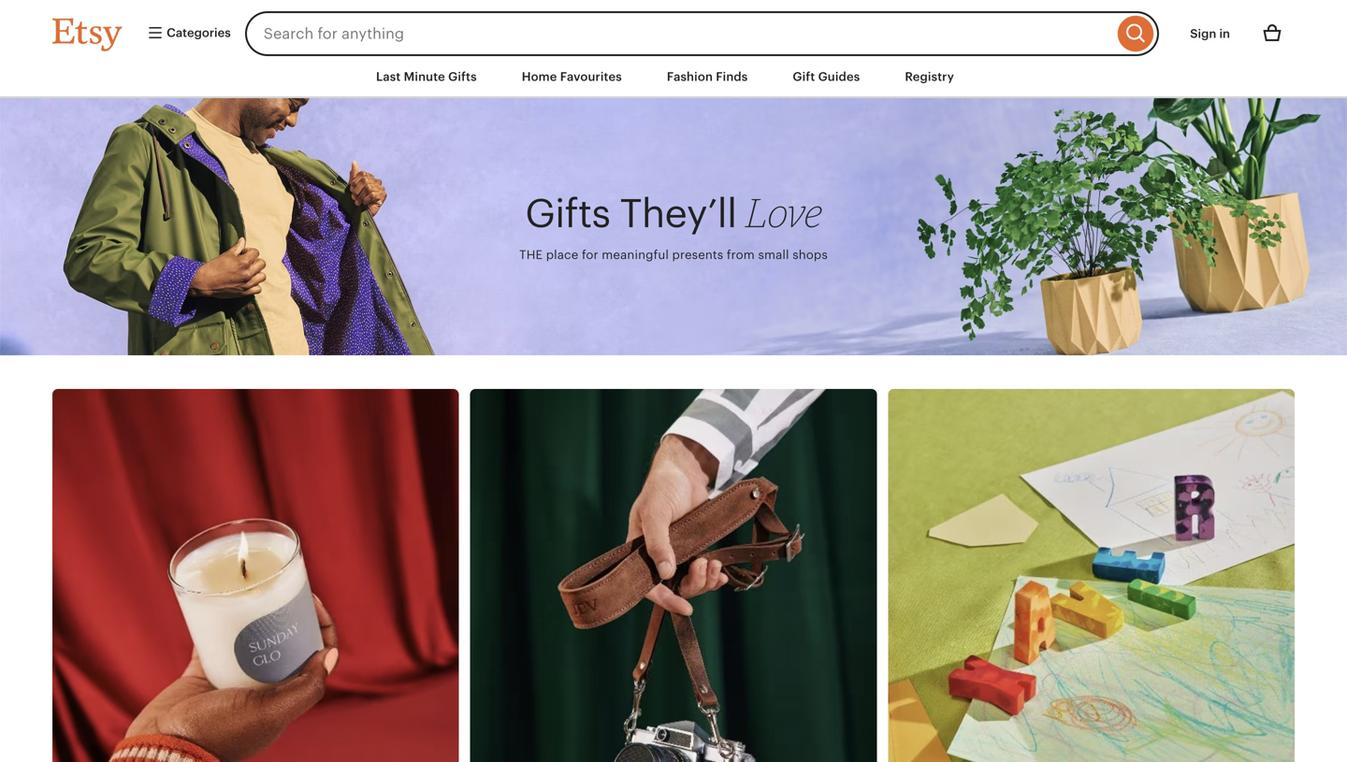 Task type: vqa. For each thing, say whether or not it's contained in the screenshot.
shops
yes



Task type: locate. For each thing, give the bounding box(es) containing it.
fashion
[[667, 70, 713, 84]]

gift
[[793, 70, 815, 84]]

sign in
[[1190, 27, 1230, 41]]

place
[[546, 248, 579, 262]]

the
[[519, 248, 543, 262]]

from
[[727, 248, 755, 262]]

gifts
[[448, 70, 477, 84], [525, 191, 610, 236]]

presents
[[672, 248, 724, 262]]

gifts inside "link"
[[448, 70, 477, 84]]

gifts for her image
[[52, 389, 459, 763]]

in
[[1220, 27, 1230, 41]]

0 vertical spatial gifts
[[448, 70, 477, 84]]

last minute gifts link
[[362, 60, 491, 94]]

sign
[[1190, 27, 1217, 41]]

1 vertical spatial gifts
[[525, 191, 610, 236]]

shops
[[793, 248, 828, 262]]

gifts right minute
[[448, 70, 477, 84]]

gifts up place
[[525, 191, 610, 236]]

categories button
[[133, 17, 239, 51]]

the place for meaningful presents from small shops
[[519, 248, 828, 262]]

None search field
[[245, 11, 1160, 56]]

for
[[582, 248, 599, 262]]

banner
[[19, 0, 1329, 56]]

finds
[[716, 70, 748, 84]]

menu bar
[[19, 56, 1329, 98]]

menu bar containing last minute gifts
[[19, 56, 1329, 98]]

0 horizontal spatial gifts
[[448, 70, 477, 84]]

home favourites
[[522, 70, 622, 84]]

fashion finds link
[[653, 60, 762, 94]]

favourites
[[560, 70, 622, 84]]

1 horizontal spatial gifts
[[525, 191, 610, 236]]



Task type: describe. For each thing, give the bounding box(es) containing it.
gift guides
[[793, 70, 860, 84]]

minute
[[404, 70, 445, 84]]

gifts they'll love
[[525, 189, 822, 237]]

guides
[[818, 70, 860, 84]]

Search for anything text field
[[245, 11, 1114, 56]]

gifts for him image
[[470, 389, 877, 763]]

sign in button
[[1176, 17, 1245, 51]]

fashion finds
[[667, 70, 748, 84]]

small
[[758, 248, 789, 262]]

last minute gifts
[[376, 70, 477, 84]]

meaningful
[[602, 248, 669, 262]]

last
[[376, 70, 401, 84]]

they'll
[[620, 191, 737, 236]]

home
[[522, 70, 557, 84]]

gifts for kids image
[[888, 389, 1295, 763]]

gifts inside the gifts they'll love
[[525, 191, 610, 236]]

banner containing categories
[[19, 0, 1329, 56]]

love
[[746, 189, 822, 237]]

home favourites link
[[508, 60, 636, 94]]

gift guides link
[[779, 60, 874, 94]]

none search field inside banner
[[245, 11, 1160, 56]]

registry
[[905, 70, 954, 84]]

categories
[[164, 26, 231, 40]]

registry link
[[891, 60, 968, 94]]



